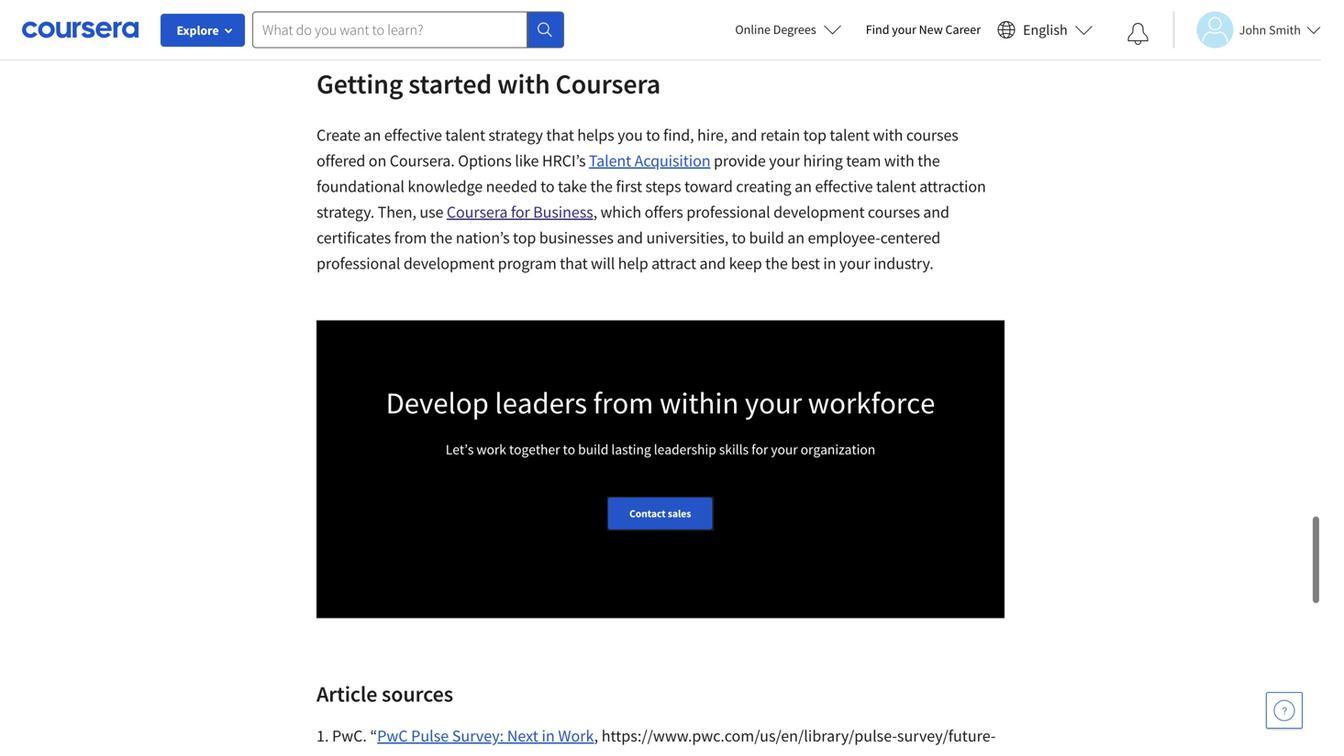 Task type: locate. For each thing, give the bounding box(es) containing it.
attraction
[[919, 176, 986, 197]]

, https://www.pwc.com/us/en/library/pulse-survey/future-
[[316, 726, 996, 748]]

0 vertical spatial effective
[[384, 125, 442, 145]]

0 vertical spatial your
[[892, 21, 916, 38]]

offered
[[316, 150, 365, 171]]

an up best
[[787, 228, 804, 248]]

offers
[[645, 202, 683, 222]]

1 vertical spatial with
[[873, 125, 903, 145]]

effective down team
[[815, 176, 873, 197]]

that down businesses
[[560, 253, 588, 274]]

1 vertical spatial ,
[[594, 726, 598, 747]]

0 horizontal spatial top
[[513, 228, 536, 248]]

the up attraction
[[917, 150, 940, 171]]

and down attraction
[[923, 202, 949, 222]]

0 vertical spatial that
[[546, 125, 574, 145]]

for
[[511, 202, 530, 222]]

effective up coursera.
[[384, 125, 442, 145]]

effective
[[384, 125, 442, 145], [815, 176, 873, 197]]

1 horizontal spatial to
[[646, 125, 660, 145]]

talent inside provide your hiring team with the foundational knowledge needed to take the first steps toward creating an effective talent attraction strategy. then, use
[[876, 176, 916, 197]]

professional down toward
[[686, 202, 770, 222]]

helps
[[577, 125, 614, 145]]

steps
[[645, 176, 681, 197]]

an
[[364, 125, 381, 145], [795, 176, 812, 197], [787, 228, 804, 248]]

in
[[823, 253, 836, 274], [542, 726, 555, 747]]

getting
[[316, 67, 403, 101]]

1 horizontal spatial development
[[773, 202, 865, 222]]

1 vertical spatial professional
[[316, 253, 400, 274]]

john smith button
[[1173, 11, 1321, 48]]

talent up team
[[830, 125, 870, 145]]

your down "employee-"
[[839, 253, 870, 274]]

2 horizontal spatial your
[[892, 21, 916, 38]]

and left keep
[[699, 253, 726, 274]]

1 vertical spatial an
[[795, 176, 812, 197]]

from
[[394, 228, 427, 248]]

will
[[591, 253, 615, 274]]

knowledge
[[408, 176, 483, 197]]

talent down team
[[876, 176, 916, 197]]

coursera image
[[22, 15, 139, 44]]

development down the nation's
[[404, 253, 495, 274]]

0 horizontal spatial effective
[[384, 125, 442, 145]]

0 vertical spatial to
[[646, 125, 660, 145]]

online degrees
[[735, 21, 816, 38]]

with up team
[[873, 125, 903, 145]]

program
[[498, 253, 557, 274]]

your inside provide your hiring team with the foundational knowledge needed to take the first steps toward creating an effective talent attraction strategy. then, use
[[769, 150, 800, 171]]

with up strategy
[[497, 67, 550, 101]]

1 horizontal spatial top
[[803, 125, 826, 145]]

to
[[646, 125, 660, 145], [540, 176, 555, 197], [732, 228, 746, 248]]

2 horizontal spatial to
[[732, 228, 746, 248]]

find your new career
[[866, 21, 981, 38]]

1 vertical spatial that
[[560, 253, 588, 274]]

2 vertical spatial with
[[884, 150, 914, 171]]

0 vertical spatial in
[[823, 253, 836, 274]]

,
[[593, 202, 597, 222], [594, 726, 598, 747]]

, left which
[[593, 202, 597, 222]]

coursera up the nation's
[[447, 202, 508, 222]]

an inside create an effective talent strategy that helps you to find, hire, and retain top talent with courses offered on coursera. options like hrci's
[[364, 125, 381, 145]]

which
[[600, 202, 641, 222]]

find
[[866, 21, 889, 38]]

2 vertical spatial your
[[839, 253, 870, 274]]

your down retain
[[769, 150, 800, 171]]

with
[[497, 67, 550, 101], [873, 125, 903, 145], [884, 150, 914, 171]]

the down build
[[765, 253, 788, 274]]

1 vertical spatial courses
[[868, 202, 920, 222]]

find,
[[663, 125, 694, 145]]

and
[[731, 125, 757, 145], [923, 202, 949, 222], [617, 228, 643, 248], [699, 253, 726, 274]]

0 vertical spatial professional
[[686, 202, 770, 222]]

 image
[[316, 321, 1005, 619]]

create an effective talent strategy that helps you to find, hire, and retain top talent with courses offered on coursera. options like hrci's
[[316, 125, 958, 171]]

None search field
[[252, 11, 564, 48]]

that inside , which offers professional development courses and certificates from the nation's top businesses and universities, to build an employee-centered professional development program that will help attract and keep the best in your industry.
[[560, 253, 588, 274]]

coursera
[[555, 67, 661, 101], [447, 202, 508, 222]]

1 vertical spatial development
[[404, 253, 495, 274]]

2 vertical spatial to
[[732, 228, 746, 248]]

to right you
[[646, 125, 660, 145]]

with inside create an effective talent strategy that helps you to find, hire, and retain top talent with courses offered on coursera. options like hrci's
[[873, 125, 903, 145]]

universities,
[[646, 228, 728, 248]]

business
[[533, 202, 593, 222]]

coursera.
[[390, 150, 455, 171]]

that
[[546, 125, 574, 145], [560, 253, 588, 274]]

professional
[[686, 202, 770, 222], [316, 253, 400, 274]]

career
[[945, 21, 981, 38]]

explore
[[177, 22, 219, 39]]

industry.
[[874, 253, 933, 274]]

employee-
[[808, 228, 880, 248]]

0 horizontal spatial to
[[540, 176, 555, 197]]

work
[[558, 726, 594, 747]]

article
[[316, 681, 377, 708]]

courses up attraction
[[906, 125, 958, 145]]

courses up centered
[[868, 202, 920, 222]]

talent acquisition
[[589, 150, 710, 171]]

, for which
[[593, 202, 597, 222]]

to inside , which offers professional development courses and certificates from the nation's top businesses and universities, to build an employee-centered professional development program that will help attract and keep the best in your industry.
[[732, 228, 746, 248]]

1 vertical spatial to
[[540, 176, 555, 197]]

, which offers professional development courses and certificates from the nation's top businesses and universities, to build an employee-centered professional development program that will help attract and keep the best in your industry.
[[316, 202, 949, 274]]

development
[[773, 202, 865, 222], [404, 253, 495, 274]]

1 vertical spatial effective
[[815, 176, 873, 197]]

and inside create an effective talent strategy that helps you to find, hire, and retain top talent with courses offered on coursera. options like hrci's
[[731, 125, 757, 145]]

What do you want to learn? text field
[[252, 11, 527, 48]]

0 vertical spatial coursera
[[555, 67, 661, 101]]

your for find
[[892, 21, 916, 38]]

in right next
[[542, 726, 555, 747]]

build
[[749, 228, 784, 248]]

use
[[420, 202, 443, 222]]

talent
[[589, 150, 631, 171]]

1 horizontal spatial your
[[839, 253, 870, 274]]

top up 'program'
[[513, 228, 536, 248]]

0 horizontal spatial your
[[769, 150, 800, 171]]

your
[[892, 21, 916, 38], [769, 150, 800, 171], [839, 253, 870, 274]]

the down talent
[[590, 176, 613, 197]]

john smith
[[1239, 22, 1301, 38]]

effective inside create an effective talent strategy that helps you to find, hire, and retain top talent with courses offered on coursera. options like hrci's
[[384, 125, 442, 145]]

coursera up helps
[[555, 67, 661, 101]]

2 horizontal spatial talent
[[876, 176, 916, 197]]

talent acquisition link
[[589, 150, 710, 171]]

top
[[803, 125, 826, 145], [513, 228, 536, 248]]

development up "employee-"
[[773, 202, 865, 222]]

and up the provide
[[731, 125, 757, 145]]

0 horizontal spatial coursera
[[447, 202, 508, 222]]

the
[[917, 150, 940, 171], [590, 176, 613, 197], [430, 228, 452, 248], [765, 253, 788, 274]]

options
[[458, 150, 512, 171]]

professional down the certificates
[[316, 253, 400, 274]]

0 vertical spatial courses
[[906, 125, 958, 145]]

strategy.
[[316, 202, 374, 222]]

john
[[1239, 22, 1266, 38]]

attract
[[651, 253, 696, 274]]

toward
[[684, 176, 733, 197]]

with right team
[[884, 150, 914, 171]]

, inside , which offers professional development courses and certificates from the nation's top businesses and universities, to build an employee-centered professional development program that will help attract and keep the best in your industry.
[[593, 202, 597, 222]]

you
[[617, 125, 643, 145]]

english
[[1023, 21, 1068, 39]]

with inside provide your hiring team with the foundational knowledge needed to take the first steps toward creating an effective talent attraction strategy. then, use
[[884, 150, 914, 171]]

, inside , https://www.pwc.com/us/en/library/pulse-survey/future-
[[594, 726, 598, 747]]

1 vertical spatial in
[[542, 726, 555, 747]]

sources
[[382, 681, 453, 708]]

2 vertical spatial an
[[787, 228, 804, 248]]

your inside find your new career link
[[892, 21, 916, 38]]

0 vertical spatial ,
[[593, 202, 597, 222]]

find your new career link
[[857, 18, 990, 41]]

to up keep
[[732, 228, 746, 248]]

1 horizontal spatial in
[[823, 253, 836, 274]]

article sources
[[316, 681, 453, 708]]

0 vertical spatial an
[[364, 125, 381, 145]]

, right next
[[594, 726, 598, 747]]

talent
[[445, 125, 485, 145], [830, 125, 870, 145], [876, 176, 916, 197]]

0 horizontal spatial talent
[[445, 125, 485, 145]]

your right the find
[[892, 21, 916, 38]]

to left take
[[540, 176, 555, 197]]

your for provide
[[769, 150, 800, 171]]

top up hiring
[[803, 125, 826, 145]]

1 vertical spatial top
[[513, 228, 536, 248]]

provide your hiring team with the foundational knowledge needed to take the first steps toward creating an effective talent attraction strategy. then, use
[[316, 150, 986, 222]]

that up the hrci's
[[546, 125, 574, 145]]

0 vertical spatial top
[[803, 125, 826, 145]]

top inside , which offers professional development courses and certificates from the nation's top businesses and universities, to build an employee-centered professional development program that will help attract and keep the best in your industry.
[[513, 228, 536, 248]]

1 horizontal spatial effective
[[815, 176, 873, 197]]

talent up options
[[445, 125, 485, 145]]

in right best
[[823, 253, 836, 274]]

on
[[369, 150, 386, 171]]

an inside provide your hiring team with the foundational knowledge needed to take the first steps toward creating an effective talent attraction strategy. then, use
[[795, 176, 812, 197]]

1 vertical spatial your
[[769, 150, 800, 171]]

an inside , which offers professional development courses and certificates from the nation's top businesses and universities, to build an employee-centered professional development program that will help attract and keep the best in your industry.
[[787, 228, 804, 248]]

an up on
[[364, 125, 381, 145]]

courses
[[906, 125, 958, 145], [868, 202, 920, 222]]

an down hiring
[[795, 176, 812, 197]]



Task type: vqa. For each thing, say whether or not it's contained in the screenshot.
rightmost all
no



Task type: describe. For each thing, give the bounding box(es) containing it.
effective inside provide your hiring team with the foundational knowledge needed to take the first steps toward creating an effective talent attraction strategy. then, use
[[815, 176, 873, 197]]

pulse
[[411, 726, 449, 747]]

"
[[370, 726, 377, 747]]

english button
[[990, 0, 1101, 60]]

survey/future-
[[897, 726, 996, 747]]

your inside , which offers professional development courses and certificates from the nation's top businesses and universities, to build an employee-centered professional development program that will help attract and keep the best in your industry.
[[839, 253, 870, 274]]

retain
[[760, 125, 800, 145]]

https://www.pwc.com/us/en/library/pulse-
[[602, 726, 897, 747]]

coursera for business
[[447, 202, 593, 222]]

nation's
[[456, 228, 510, 248]]

acquisition
[[634, 150, 710, 171]]

online degrees button
[[720, 9, 857, 50]]

help
[[618, 253, 648, 274]]

the down use
[[430, 228, 452, 248]]

help center image
[[1273, 700, 1295, 722]]

degrees
[[773, 21, 816, 38]]

to inside provide your hiring team with the foundational knowledge needed to take the first steps toward creating an effective talent attraction strategy. then, use
[[540, 176, 555, 197]]

to inside create an effective talent strategy that helps you to find, hire, and retain top talent with courses offered on coursera. options like hrci's
[[646, 125, 660, 145]]

pwc. " pwc pulse survey: next in work
[[332, 726, 594, 747]]

explore button
[[161, 14, 245, 47]]

like
[[515, 150, 539, 171]]

0 vertical spatial development
[[773, 202, 865, 222]]

strategy
[[488, 125, 543, 145]]

courses inside , which offers professional development courses and certificates from the nation's top businesses and universities, to build an employee-centered professional development program that will help attract and keep the best in your industry.
[[868, 202, 920, 222]]

creating
[[736, 176, 791, 197]]

in inside , which offers professional development courses and certificates from the nation's top businesses and universities, to build an employee-centered professional development program that will help attract and keep the best in your industry.
[[823, 253, 836, 274]]

0 vertical spatial with
[[497, 67, 550, 101]]

then,
[[378, 202, 416, 222]]

pwc
[[377, 726, 408, 747]]

hiring
[[803, 150, 843, 171]]

, for https://www.pwc.com/us/en/library/pulse-
[[594, 726, 598, 747]]

smith
[[1269, 22, 1301, 38]]

1 horizontal spatial coursera
[[555, 67, 661, 101]]

team
[[846, 150, 881, 171]]

survey:
[[452, 726, 504, 747]]

0 horizontal spatial development
[[404, 253, 495, 274]]

next
[[507, 726, 538, 747]]

best
[[791, 253, 820, 274]]

new
[[919, 21, 943, 38]]

online
[[735, 21, 771, 38]]

getting started with coursera
[[316, 67, 661, 101]]

and up help on the top left of page
[[617, 228, 643, 248]]

businesses
[[539, 228, 614, 248]]

keep
[[729, 253, 762, 274]]

0 horizontal spatial professional
[[316, 253, 400, 274]]

coursera for business link
[[447, 202, 593, 222]]

show notifications image
[[1127, 23, 1149, 45]]

foundational
[[316, 176, 404, 197]]

certificates
[[316, 228, 391, 248]]

1 vertical spatial coursera
[[447, 202, 508, 222]]

take
[[558, 176, 587, 197]]

1 horizontal spatial professional
[[686, 202, 770, 222]]

provide
[[714, 150, 766, 171]]

top inside create an effective talent strategy that helps you to find, hire, and retain top talent with courses offered on coursera. options like hrci's
[[803, 125, 826, 145]]

0 horizontal spatial in
[[542, 726, 555, 747]]

hire,
[[697, 125, 728, 145]]

pwc pulse survey: next in work link
[[377, 726, 594, 747]]

that inside create an effective talent strategy that helps you to find, hire, and retain top talent with courses offered on coursera. options like hrci's
[[546, 125, 574, 145]]

started
[[408, 67, 492, 101]]

needed
[[486, 176, 537, 197]]

create
[[316, 125, 361, 145]]

1 horizontal spatial talent
[[830, 125, 870, 145]]

courses inside create an effective talent strategy that helps you to find, hire, and retain top talent with courses offered on coursera. options like hrci's
[[906, 125, 958, 145]]

pwc.
[[332, 726, 367, 747]]

hrci's
[[542, 150, 586, 171]]

centered
[[880, 228, 940, 248]]

first
[[616, 176, 642, 197]]



